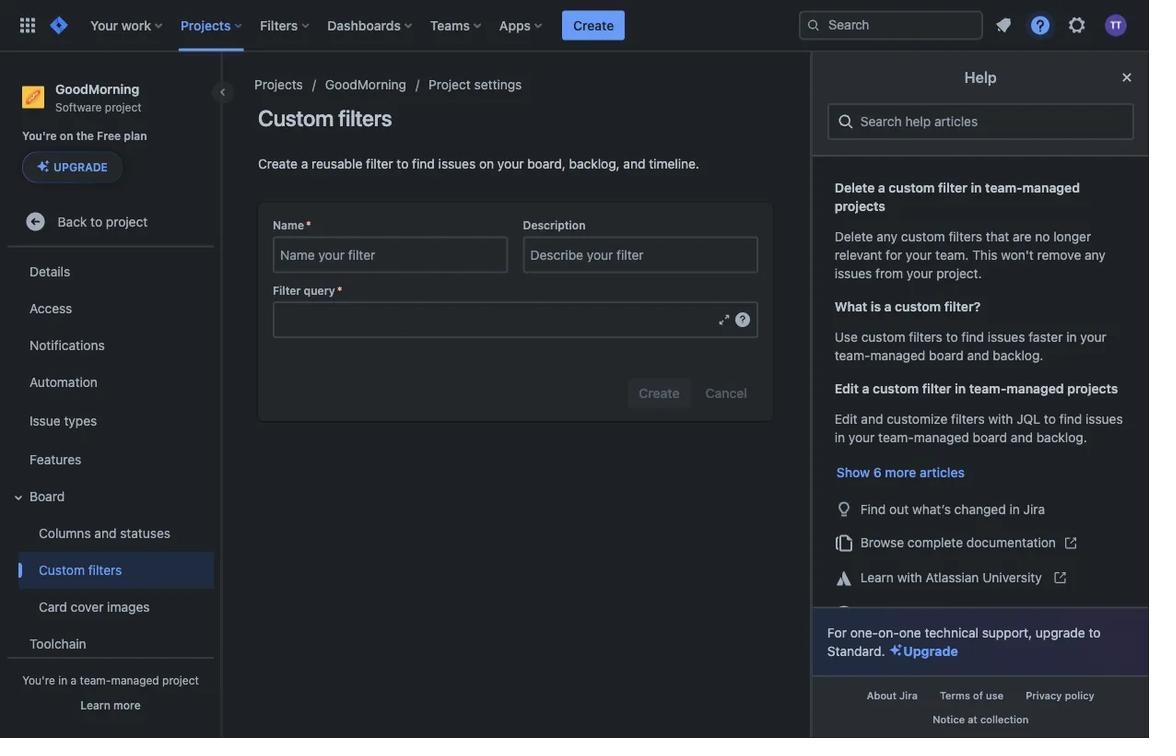 Task type: locate. For each thing, give the bounding box(es) containing it.
team- up that
[[986, 180, 1023, 195]]

in up show
[[835, 430, 846, 445]]

syntax help image
[[736, 313, 750, 327]]

project up details link
[[106, 214, 148, 229]]

goodmorning down dashboards dropdown button
[[325, 77, 407, 92]]

filter up customize
[[923, 381, 952, 396]]

upgrade
[[1036, 625, 1086, 640]]

upgrade down the you're on the free plan at the top
[[53, 161, 108, 174]]

0 horizontal spatial goodmorning
[[55, 81, 139, 96]]

upgrade for upgrade button
[[53, 161, 108, 174]]

0 vertical spatial you're
[[22, 130, 57, 143]]

0 horizontal spatial create
[[258, 156, 298, 171]]

create inside button
[[574, 18, 614, 33]]

projects inside delete a custom filter in team-managed projects
[[835, 199, 886, 214]]

edit
[[835, 381, 859, 396], [835, 412, 858, 427]]

notice at collection link
[[922, 708, 1040, 731]]

custom inside use custom filters to find issues faster in your team-managed board and backlog.
[[862, 330, 906, 345]]

managed up learn more button
[[111, 674, 159, 687]]

1 vertical spatial you're
[[22, 674, 55, 687]]

0 vertical spatial backlog.
[[993, 348, 1044, 363]]

standard.
[[828, 644, 886, 659]]

a left reusable
[[301, 156, 308, 171]]

project.
[[937, 266, 983, 281]]

custom up team.
[[902, 229, 946, 244]]

1 vertical spatial filter
[[939, 180, 968, 195]]

card
[[39, 599, 67, 614]]

1 vertical spatial find
[[962, 330, 985, 345]]

1 vertical spatial any
[[1085, 248, 1106, 263]]

find inside use custom filters to find issues faster in your team-managed board and backlog.
[[962, 330, 985, 345]]

0 vertical spatial edit
[[835, 381, 859, 396]]

projects inside dropdown button
[[181, 18, 231, 33]]

on left the "board," on the left of the page
[[479, 156, 494, 171]]

1 horizontal spatial on
[[479, 156, 494, 171]]

a for delete
[[879, 180, 886, 195]]

1 horizontal spatial projects
[[1068, 381, 1119, 396]]

upgrade button
[[23, 152, 122, 182]]

find out what's changed in jira
[[861, 501, 1046, 517]]

projects button
[[175, 11, 249, 40]]

editor image
[[717, 313, 732, 327]]

for
[[828, 625, 847, 640]]

jira software image
[[48, 14, 70, 36], [48, 14, 70, 36]]

you're up upgrade button
[[22, 130, 57, 143]]

custom down projects link
[[258, 105, 334, 131]]

notifications image
[[993, 14, 1015, 36]]

close image
[[1116, 66, 1139, 89]]

1 horizontal spatial find
[[962, 330, 985, 345]]

more down you're in a team-managed project
[[113, 699, 141, 712]]

projects for 'projects' dropdown button
[[181, 18, 231, 33]]

board up edit a custom filter in team-managed projects
[[930, 348, 964, 363]]

use
[[987, 690, 1004, 702]]

0 horizontal spatial custom
[[39, 562, 85, 578]]

0 vertical spatial learn
[[861, 570, 894, 585]]

learn for learn with atlassian university
[[861, 570, 894, 585]]

managed down customize
[[915, 430, 970, 445]]

project inside goodmorning software project
[[105, 100, 142, 113]]

find right 'jql'
[[1060, 412, 1083, 427]]

any down longer
[[1085, 248, 1106, 263]]

1 vertical spatial delete
[[835, 229, 874, 244]]

issue
[[30, 413, 61, 428]]

what's
[[913, 501, 952, 517]]

upgrade down one
[[904, 644, 959, 659]]

filters down edit a custom filter in team-managed projects
[[952, 412, 985, 427]]

board down edit a custom filter in team-managed projects
[[973, 430, 1008, 445]]

1 horizontal spatial create
[[574, 18, 614, 33]]

find
[[861, 501, 887, 517]]

managed inside delete a custom filter in team-managed projects
[[1023, 180, 1081, 195]]

learn down you're in a team-managed project
[[81, 699, 110, 712]]

1 vertical spatial learn
[[81, 699, 110, 712]]

learn inside learn with atlassian university link
[[861, 570, 894, 585]]

your
[[90, 18, 118, 33]]

policy
[[1066, 690, 1095, 702]]

learn down browse
[[861, 570, 894, 585]]

with left 'jql'
[[989, 412, 1014, 427]]

project up plan
[[105, 100, 142, 113]]

0 vertical spatial more
[[886, 465, 917, 480]]

a down toolchain
[[71, 674, 77, 687]]

0 vertical spatial on
[[60, 130, 73, 143]]

backlog.
[[993, 348, 1044, 363], [1037, 430, 1088, 445]]

custom for delete any custom filters that are no longer relevant for your team. this won't remove any issues from your project.
[[902, 229, 946, 244]]

details link
[[7, 253, 214, 290]]

custom
[[258, 105, 334, 131], [39, 562, 85, 578]]

0 horizontal spatial more
[[113, 699, 141, 712]]

use custom filters to find issues faster in your team-managed board and backlog.
[[835, 330, 1107, 363]]

one
[[900, 625, 922, 640]]

1 horizontal spatial custom
[[258, 105, 334, 131]]

create for create a reusable filter to find issues on your board, backlog, and timeline.
[[258, 156, 298, 171]]

articles
[[920, 465, 965, 480]]

0 vertical spatial projects
[[835, 199, 886, 214]]

with inside edit and customize filters with jql to find issues in your team-managed board and backlog.
[[989, 412, 1014, 427]]

with
[[989, 412, 1014, 427], [898, 570, 923, 585]]

managed up 'jql'
[[1007, 381, 1065, 396]]

managed up no
[[1023, 180, 1081, 195]]

to down filter?
[[947, 330, 959, 345]]

custom filters up reusable
[[258, 105, 392, 131]]

custom for delete a custom filter in team-managed projects
[[889, 180, 936, 195]]

university
[[983, 570, 1043, 585]]

and up edit a custom filter in team-managed projects
[[968, 348, 990, 363]]

0 horizontal spatial any
[[877, 229, 898, 244]]

your work
[[90, 18, 151, 33]]

card cover images
[[39, 599, 150, 614]]

more inside show 6 more articles button
[[886, 465, 917, 480]]

you're for you're on the free plan
[[22, 130, 57, 143]]

1 vertical spatial backlog.
[[1037, 430, 1088, 445]]

2 delete from the top
[[835, 229, 874, 244]]

issues left "faster"
[[988, 330, 1026, 345]]

any up for on the right
[[877, 229, 898, 244]]

columns and statuses link
[[18, 515, 214, 552]]

0 vertical spatial with
[[989, 412, 1014, 427]]

with up our
[[898, 570, 923, 585]]

project for goodmorning software project
[[105, 100, 142, 113]]

edit for edit and customize filters with jql to find issues in your team-managed board and backlog.
[[835, 412, 858, 427]]

your profile and settings image
[[1105, 14, 1128, 36]]

browse
[[861, 535, 905, 550]]

group
[[4, 247, 214, 705]]

more inside learn more button
[[113, 699, 141, 712]]

your right "faster"
[[1081, 330, 1107, 345]]

you're down toolchain
[[22, 674, 55, 687]]

filters down goodmorning link
[[338, 105, 392, 131]]

filter up team.
[[939, 180, 968, 195]]

edit down use
[[835, 381, 859, 396]]

1 horizontal spatial more
[[886, 465, 917, 480]]

0 vertical spatial *
[[306, 219, 311, 232]]

in down use custom filters to find issues faster in your team-managed board and backlog.
[[955, 381, 967, 396]]

0 vertical spatial upgrade
[[53, 161, 108, 174]]

delete a custom filter in team-managed projects
[[835, 180, 1081, 214]]

description
[[523, 219, 586, 232]]

and
[[624, 156, 646, 171], [968, 348, 990, 363], [862, 412, 884, 427], [1011, 430, 1034, 445], [94, 525, 117, 541]]

Name your filter field
[[275, 238, 507, 271]]

goodmorning inside goodmorning software project
[[55, 81, 139, 96]]

goodmorning up software
[[55, 81, 139, 96]]

a down what
[[863, 381, 870, 396]]

team- down customize
[[879, 430, 915, 445]]

*
[[306, 219, 311, 232], [337, 284, 342, 297]]

projects for edit a custom filter in team-managed projects
[[1068, 381, 1119, 396]]

in inside delete a custom filter in team-managed projects
[[971, 180, 983, 195]]

your
[[498, 156, 524, 171], [906, 248, 933, 263], [907, 266, 934, 281], [1081, 330, 1107, 345], [849, 430, 875, 445]]

1 vertical spatial create
[[258, 156, 298, 171]]

banner
[[0, 0, 1150, 52]]

0 vertical spatial filter
[[366, 156, 393, 171]]

jira right about at the bottom right of the page
[[900, 690, 918, 702]]

1 vertical spatial jira
[[900, 690, 918, 702]]

upgrade inside button
[[53, 161, 108, 174]]

a inside delete a custom filter in team-managed projects
[[879, 180, 886, 195]]

0 vertical spatial any
[[877, 229, 898, 244]]

your left the "board," on the left of the page
[[498, 156, 524, 171]]

0 horizontal spatial jira
[[900, 690, 918, 702]]

goodmorning
[[325, 77, 407, 92], [55, 81, 139, 96]]

issues inside edit and customize filters with jql to find issues in your team-managed board and backlog.
[[1086, 412, 1124, 427]]

2 edit from the top
[[835, 412, 858, 427]]

1 vertical spatial more
[[113, 699, 141, 712]]

0 vertical spatial projects
[[181, 18, 231, 33]]

1 vertical spatial projects
[[1068, 381, 1119, 396]]

projects right work
[[181, 18, 231, 33]]

0 vertical spatial jira
[[1024, 501, 1046, 517]]

project down toolchain link
[[162, 674, 199, 687]]

to inside edit and customize filters with jql to find issues in your team-managed board and backlog.
[[1045, 412, 1057, 427]]

1 vertical spatial edit
[[835, 412, 858, 427]]

query
[[304, 284, 335, 297]]

* right query at the left of page
[[337, 284, 342, 297]]

are
[[1014, 229, 1032, 244]]

0 horizontal spatial learn
[[81, 699, 110, 712]]

toolchain
[[30, 636, 86, 651]]

filter for create
[[366, 156, 393, 171]]

in inside "link"
[[1010, 501, 1021, 517]]

goodmorning link
[[325, 74, 407, 96]]

team-
[[986, 180, 1023, 195], [835, 348, 871, 363], [970, 381, 1007, 396], [879, 430, 915, 445], [80, 674, 111, 687]]

0 horizontal spatial upgrade
[[53, 161, 108, 174]]

in inside use custom filters to find issues faster in your team-managed board and backlog.
[[1067, 330, 1078, 345]]

about jira
[[867, 690, 918, 702]]

this
[[973, 248, 998, 263]]

you're in a team-managed project
[[22, 674, 199, 687]]

1 vertical spatial on
[[479, 156, 494, 171]]

filters inside delete any custom filters that are no longer relevant for your team. this won't remove any issues from your project.
[[949, 229, 983, 244]]

to right upgrade
[[1089, 625, 1101, 640]]

in inside edit and customize filters with jql to find issues in your team-managed board and backlog.
[[835, 430, 846, 445]]

card cover images link
[[18, 589, 214, 625]]

backlog. down "faster"
[[993, 348, 1044, 363]]

Search field
[[799, 11, 984, 40]]

0 horizontal spatial with
[[898, 570, 923, 585]]

a up relevant
[[879, 180, 886, 195]]

1 horizontal spatial goodmorning
[[325, 77, 407, 92]]

create
[[574, 18, 614, 33], [258, 156, 298, 171]]

back
[[58, 214, 87, 229]]

delete inside delete a custom filter in team-managed projects
[[835, 180, 875, 195]]

jira inside "link"
[[1024, 501, 1046, 517]]

0 horizontal spatial projects
[[835, 199, 886, 214]]

0 vertical spatial find
[[412, 156, 435, 171]]

custom down columns
[[39, 562, 85, 578]]

filters up team.
[[949, 229, 983, 244]]

your up show
[[849, 430, 875, 445]]

filters inside use custom filters to find issues faster in your team-managed board and backlog.
[[910, 330, 943, 345]]

project
[[105, 100, 142, 113], [106, 214, 148, 229], [162, 674, 199, 687]]

out
[[890, 501, 909, 517]]

projects down filters
[[254, 77, 303, 92]]

2 vertical spatial filter
[[923, 381, 952, 396]]

to right 'jql'
[[1045, 412, 1057, 427]]

create right apps 'popup button'
[[574, 18, 614, 33]]

0 horizontal spatial projects
[[181, 18, 231, 33]]

software
[[55, 100, 102, 113]]

learn with atlassian university link
[[828, 561, 1135, 596]]

projects for projects link
[[254, 77, 303, 92]]

remove
[[1038, 248, 1082, 263]]

1 delete from the top
[[835, 180, 875, 195]]

projects
[[835, 199, 886, 214], [1068, 381, 1119, 396]]

learn for learn more
[[81, 699, 110, 712]]

for
[[886, 248, 903, 263]]

to
[[397, 156, 409, 171], [90, 214, 102, 229], [947, 330, 959, 345], [1045, 412, 1057, 427], [1089, 625, 1101, 640]]

* right name at the top left
[[306, 219, 311, 232]]

delete inside delete any custom filters that are no longer relevant for your team. this won't remove any issues from your project.
[[835, 229, 874, 244]]

for one-on-one technical support, upgrade to standard.
[[828, 625, 1101, 659]]

0 vertical spatial custom
[[258, 105, 334, 131]]

0 vertical spatial project
[[105, 100, 142, 113]]

jira up documentation
[[1024, 501, 1046, 517]]

in
[[971, 180, 983, 195], [1067, 330, 1078, 345], [955, 381, 967, 396], [835, 430, 846, 445], [1010, 501, 1021, 517], [58, 674, 68, 687]]

custom down is
[[862, 330, 906, 345]]

custom inside delete any custom filters that are no longer relevant for your team. this won't remove any issues from your project.
[[902, 229, 946, 244]]

in up documentation
[[1010, 501, 1021, 517]]

1 horizontal spatial with
[[989, 412, 1014, 427]]

1 horizontal spatial projects
[[254, 77, 303, 92]]

custom for edit a custom filter in team-managed projects
[[873, 381, 920, 396]]

privacy policy
[[1026, 690, 1095, 702]]

team.
[[936, 248, 970, 263]]

custom inside delete a custom filter in team-managed projects
[[889, 180, 936, 195]]

browse complete documentation link
[[828, 526, 1135, 561]]

community
[[910, 605, 976, 620]]

team- up learn more button
[[80, 674, 111, 687]]

board inside edit and customize filters with jql to find issues in your team-managed board and backlog.
[[973, 430, 1008, 445]]

0 vertical spatial custom filters
[[258, 105, 392, 131]]

to inside for one-on-one technical support, upgrade to standard.
[[1089, 625, 1101, 640]]

1 vertical spatial *
[[337, 284, 342, 297]]

2 vertical spatial project
[[162, 674, 199, 687]]

group containing details
[[4, 247, 214, 705]]

a for edit
[[863, 381, 870, 396]]

1 you're from the top
[[22, 130, 57, 143]]

1 vertical spatial custom filters
[[39, 562, 122, 578]]

0 horizontal spatial *
[[306, 219, 311, 232]]

more right 6
[[886, 465, 917, 480]]

1 vertical spatial project
[[106, 214, 148, 229]]

your right from
[[907, 266, 934, 281]]

in right "faster"
[[1067, 330, 1078, 345]]

1 vertical spatial upgrade
[[904, 644, 959, 659]]

primary element
[[11, 0, 799, 51]]

1 horizontal spatial board
[[973, 430, 1008, 445]]

0 vertical spatial delete
[[835, 180, 875, 195]]

managed down what is a custom filter?
[[871, 348, 926, 363]]

2 horizontal spatial find
[[1060, 412, 1083, 427]]

find down filter?
[[962, 330, 985, 345]]

0 vertical spatial create
[[574, 18, 614, 33]]

custom filters up cover
[[39, 562, 122, 578]]

edit inside edit and customize filters with jql to find issues in your team-managed board and backlog.
[[835, 412, 858, 427]]

1 horizontal spatial upgrade
[[904, 644, 959, 659]]

projects for delete a custom filter in team-managed projects
[[835, 199, 886, 214]]

custom up customize
[[873, 381, 920, 396]]

filter
[[366, 156, 393, 171], [939, 180, 968, 195], [923, 381, 952, 396]]

edit up show
[[835, 412, 858, 427]]

goodmorning for goodmorning
[[325, 77, 407, 92]]

1 edit from the top
[[835, 381, 859, 396]]

team- down use
[[835, 348, 871, 363]]

backlog. down 'jql'
[[1037, 430, 1088, 445]]

jira inside button
[[900, 690, 918, 702]]

learn inside learn more button
[[81, 699, 110, 712]]

on left the
[[60, 130, 73, 143]]

banner containing your work
[[0, 0, 1150, 52]]

to inside use custom filters to find issues faster in your team-managed board and backlog.
[[947, 330, 959, 345]]

2 you're from the top
[[22, 674, 55, 687]]

goodmorning software project
[[55, 81, 142, 113]]

upgrade link
[[889, 642, 959, 661]]

privacy policy link
[[1015, 685, 1106, 708]]

2 vertical spatial find
[[1060, 412, 1083, 427]]

technical
[[925, 625, 979, 640]]

filter right reusable
[[366, 156, 393, 171]]

JQL query field
[[275, 303, 717, 336]]

filters down columns and statuses
[[88, 562, 122, 578]]

custom right is
[[896, 299, 942, 314]]

issues right 'jql'
[[1086, 412, 1124, 427]]

in down search help articles field
[[971, 180, 983, 195]]

filter inside delete a custom filter in team-managed projects
[[939, 180, 968, 195]]

issues down relevant
[[835, 266, 873, 281]]

1 vertical spatial projects
[[254, 77, 303, 92]]

1 horizontal spatial learn
[[861, 570, 894, 585]]

filters down what is a custom filter?
[[910, 330, 943, 345]]

team- inside edit and customize filters with jql to find issues in your team-managed board and backlog.
[[879, 430, 915, 445]]

0 vertical spatial board
[[930, 348, 964, 363]]

delete any custom filters that are no longer relevant for your team. this won't remove any issues from your project.
[[835, 229, 1106, 281]]

0 horizontal spatial board
[[930, 348, 964, 363]]

1 horizontal spatial jira
[[1024, 501, 1046, 517]]

6
[[874, 465, 882, 480]]

custom filters
[[258, 105, 392, 131], [39, 562, 122, 578]]

managed
[[1023, 180, 1081, 195], [871, 348, 926, 363], [1007, 381, 1065, 396], [915, 430, 970, 445], [111, 674, 159, 687]]

filters inside edit and customize filters with jql to find issues in your team-managed board and backlog.
[[952, 412, 985, 427]]

of
[[974, 690, 984, 702]]

reusable
[[312, 156, 363, 171]]

backlog. inside use custom filters to find issues faster in your team-managed board and backlog.
[[993, 348, 1044, 363]]

what
[[835, 299, 868, 314]]

create left reusable
[[258, 156, 298, 171]]

1 vertical spatial custom
[[39, 562, 85, 578]]

any
[[877, 229, 898, 244], [1085, 248, 1106, 263]]

find down project
[[412, 156, 435, 171]]

custom up for on the right
[[889, 180, 936, 195]]

1 vertical spatial board
[[973, 430, 1008, 445]]

create for create
[[574, 18, 614, 33]]



Task type: describe. For each thing, give the bounding box(es) containing it.
back to project link
[[7, 203, 214, 240]]

backlog,
[[569, 156, 620, 171]]

documentation
[[967, 535, 1057, 550]]

0 horizontal spatial custom filters
[[39, 562, 122, 578]]

no
[[1036, 229, 1051, 244]]

details
[[30, 264, 70, 279]]

dashboards
[[328, 18, 401, 33]]

issues inside delete any custom filters that are no longer relevant for your team. this won't remove any issues from your project.
[[835, 266, 873, 281]]

statuses
[[120, 525, 171, 541]]

filter for edit
[[923, 381, 952, 396]]

issue types
[[30, 413, 97, 428]]

help
[[965, 69, 998, 86]]

project for back to project
[[106, 214, 148, 229]]

teams
[[430, 18, 470, 33]]

board button
[[7, 478, 214, 515]]

you're for you're in a team-managed project
[[22, 674, 55, 687]]

browse complete documentation
[[861, 535, 1057, 550]]

learn with atlassian university
[[861, 570, 1046, 585]]

create button
[[562, 11, 625, 40]]

features link
[[7, 441, 214, 478]]

board,
[[528, 156, 566, 171]]

the
[[76, 130, 94, 143]]

back to project
[[58, 214, 148, 229]]

upgrade for upgrade link
[[904, 644, 959, 659]]

customize
[[887, 412, 948, 427]]

board
[[30, 489, 65, 504]]

edit and customize filters with jql to find issues in your team-managed board and backlog.
[[835, 412, 1124, 445]]

access
[[30, 300, 72, 316]]

issue types link
[[7, 400, 214, 441]]

custom inside custom filters link
[[39, 562, 85, 578]]

plan
[[124, 130, 147, 143]]

one-
[[851, 625, 879, 640]]

your work button
[[85, 11, 170, 40]]

issues inside use custom filters to find issues faster in your team-managed board and backlog.
[[988, 330, 1026, 345]]

board inside use custom filters to find issues faster in your team-managed board and backlog.
[[930, 348, 964, 363]]

notifications
[[30, 337, 105, 353]]

appswitcher icon image
[[17, 14, 39, 36]]

notice
[[933, 713, 966, 725]]

toolchain link
[[7, 625, 214, 662]]

settings
[[474, 77, 522, 92]]

filters
[[260, 18, 298, 33]]

managed inside use custom filters to find issues faster in your team-managed board and backlog.
[[871, 348, 926, 363]]

and left timeline.
[[624, 156, 646, 171]]

from
[[876, 266, 904, 281]]

about
[[867, 690, 897, 702]]

support,
[[983, 625, 1033, 640]]

team- inside delete a custom filter in team-managed projects
[[986, 180, 1023, 195]]

to right reusable
[[397, 156, 409, 171]]

filters button
[[255, 11, 317, 40]]

that
[[986, 229, 1010, 244]]

complete
[[908, 535, 964, 550]]

team- inside use custom filters to find issues faster in your team-managed board and backlog.
[[835, 348, 871, 363]]

goodmorning for goodmorning software project
[[55, 81, 139, 96]]

1 vertical spatial with
[[898, 570, 923, 585]]

managed inside edit and customize filters with jql to find issues in your team-managed board and backlog.
[[915, 430, 970, 445]]

settings image
[[1067, 14, 1089, 36]]

work
[[121, 18, 151, 33]]

terms
[[941, 690, 971, 702]]

on-
[[879, 625, 900, 640]]

1 horizontal spatial any
[[1085, 248, 1106, 263]]

delete for delete any custom filters that are no longer relevant for your team. this won't remove any issues from your project.
[[835, 229, 874, 244]]

automation link
[[7, 364, 214, 400]]

is
[[871, 299, 882, 314]]

about jira button
[[856, 685, 929, 708]]

expand image
[[7, 486, 30, 508]]

types
[[64, 413, 97, 428]]

projects link
[[254, 74, 303, 96]]

0 horizontal spatial on
[[60, 130, 73, 143]]

delete for delete a custom filter in team-managed projects
[[835, 180, 875, 195]]

relevant
[[835, 248, 883, 263]]

access link
[[7, 290, 214, 327]]

your inside edit and customize filters with jql to find issues in your team-managed board and backlog.
[[849, 430, 875, 445]]

features
[[30, 452, 81, 467]]

your inside use custom filters to find issues faster in your team-managed board and backlog.
[[1081, 330, 1107, 345]]

Description field
[[525, 238, 757, 271]]

name *
[[273, 219, 311, 232]]

and down 'jql'
[[1011, 430, 1034, 445]]

notifications link
[[7, 327, 214, 364]]

terms of use link
[[929, 685, 1015, 708]]

apps
[[500, 18, 531, 33]]

project settings link
[[429, 74, 522, 96]]

help image
[[1030, 14, 1052, 36]]

in down toolchain
[[58, 674, 68, 687]]

images
[[107, 599, 150, 614]]

collection
[[981, 713, 1029, 725]]

to right "back"
[[90, 214, 102, 229]]

teams button
[[425, 11, 489, 40]]

filter
[[273, 284, 301, 297]]

team- up edit and customize filters with jql to find issues in your team-managed board and backlog.
[[970, 381, 1007, 396]]

notice at collection
[[933, 713, 1029, 725]]

dashboards button
[[322, 11, 419, 40]]

ask our community forum link
[[828, 596, 1135, 631]]

jql
[[1017, 412, 1041, 427]]

Search help articles field
[[856, 105, 1126, 138]]

create a reusable filter to find issues on your board, backlog, and timeline.
[[258, 156, 700, 171]]

filter for delete
[[939, 180, 968, 195]]

and inside use custom filters to find issues faster in your team-managed board and backlog.
[[968, 348, 990, 363]]

find inside edit and customize filters with jql to find issues in your team-managed board and backlog.
[[1060, 412, 1083, 427]]

and left customize
[[862, 412, 884, 427]]

your right for on the right
[[906, 248, 933, 263]]

at
[[968, 713, 978, 725]]

and down board button
[[94, 525, 117, 541]]

use
[[835, 330, 859, 345]]

faster
[[1029, 330, 1064, 345]]

0 horizontal spatial find
[[412, 156, 435, 171]]

issues down project
[[439, 156, 476, 171]]

find out what's changed in jira link
[[828, 491, 1135, 526]]

columns
[[39, 525, 91, 541]]

terms of use
[[941, 690, 1004, 702]]

changed
[[955, 501, 1007, 517]]

edit a custom filter in team-managed projects
[[835, 381, 1119, 396]]

a right is
[[885, 299, 892, 314]]

search image
[[807, 18, 821, 33]]

custom filters link
[[18, 552, 214, 589]]

edit for edit a custom filter in team-managed projects
[[835, 381, 859, 396]]

ask our community forum
[[861, 605, 1014, 620]]

backlog. inside edit and customize filters with jql to find issues in your team-managed board and backlog.
[[1037, 430, 1088, 445]]

1 horizontal spatial custom filters
[[258, 105, 392, 131]]

show 6 more articles button
[[828, 462, 975, 484]]

free
[[97, 130, 121, 143]]

apps button
[[494, 11, 550, 40]]

project settings
[[429, 77, 522, 92]]

1 horizontal spatial *
[[337, 284, 342, 297]]

a for create
[[301, 156, 308, 171]]

privacy
[[1026, 690, 1063, 702]]

you're on the free plan
[[22, 130, 147, 143]]

project
[[429, 77, 471, 92]]



Task type: vqa. For each thing, say whether or not it's contained in the screenshot.
'Nova Project'
no



